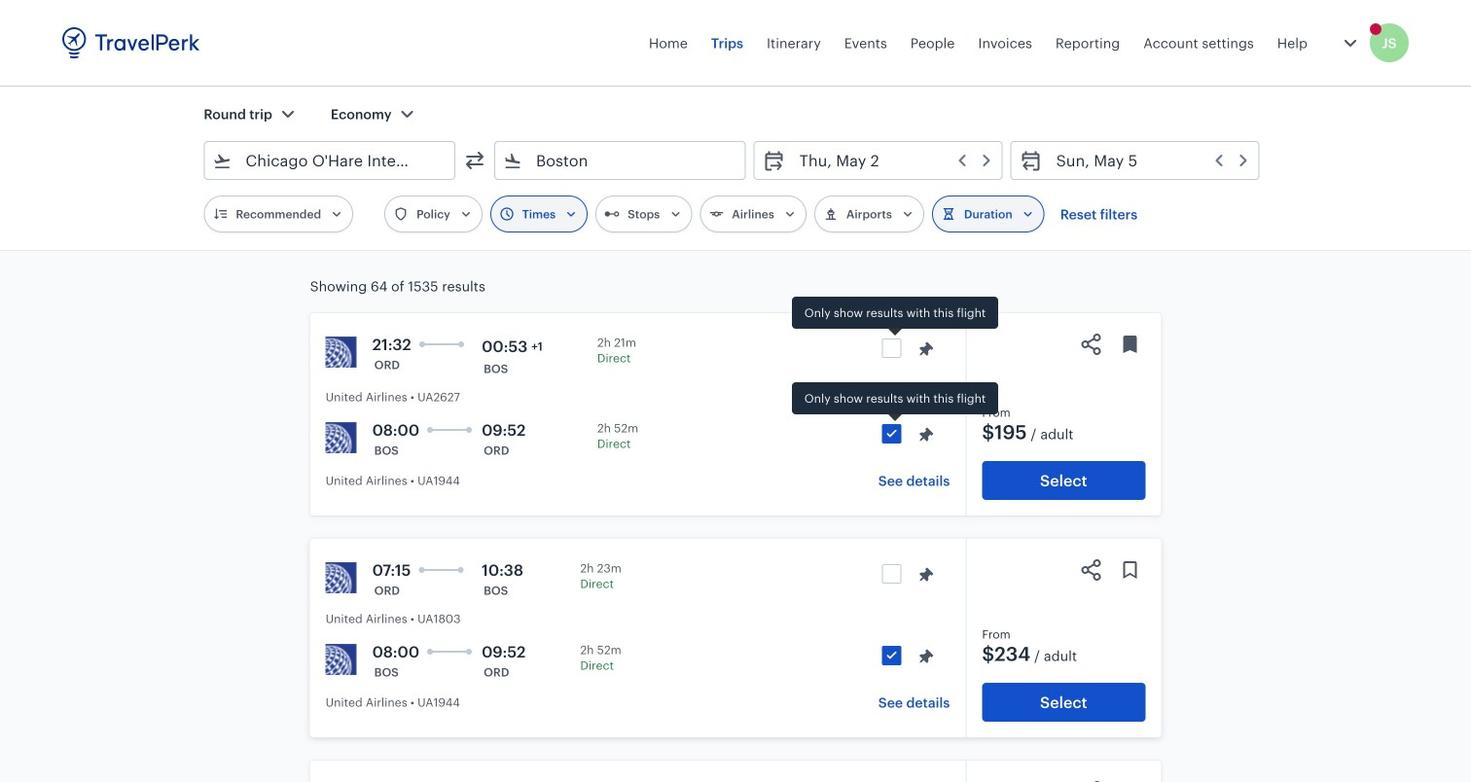 Task type: describe. For each thing, give the bounding box(es) containing it.
From search field
[[232, 145, 429, 176]]

2 tooltip from the top
[[792, 382, 999, 424]]

Return field
[[1043, 145, 1251, 176]]



Task type: locate. For each thing, give the bounding box(es) containing it.
1 united airlines image from the top
[[326, 562, 357, 594]]

1 tooltip from the top
[[792, 297, 999, 338]]

0 vertical spatial united airlines image
[[326, 337, 357, 368]]

Depart field
[[786, 145, 994, 176]]

0 vertical spatial united airlines image
[[326, 562, 357, 594]]

united airlines image
[[326, 337, 357, 368], [326, 422, 357, 453]]

0 vertical spatial tooltip
[[792, 297, 999, 338]]

1 vertical spatial united airlines image
[[326, 422, 357, 453]]

1 vertical spatial tooltip
[[792, 382, 999, 424]]

1 united airlines image from the top
[[326, 337, 357, 368]]

1 vertical spatial united airlines image
[[326, 644, 357, 675]]

To search field
[[523, 145, 720, 176]]

tooltip
[[792, 297, 999, 338], [792, 382, 999, 424]]

united airlines image
[[326, 562, 357, 594], [326, 644, 357, 675]]

2 united airlines image from the top
[[326, 644, 357, 675]]

2 united airlines image from the top
[[326, 422, 357, 453]]



Task type: vqa. For each thing, say whether or not it's contained in the screenshot.
tooltip to the bottom
yes



